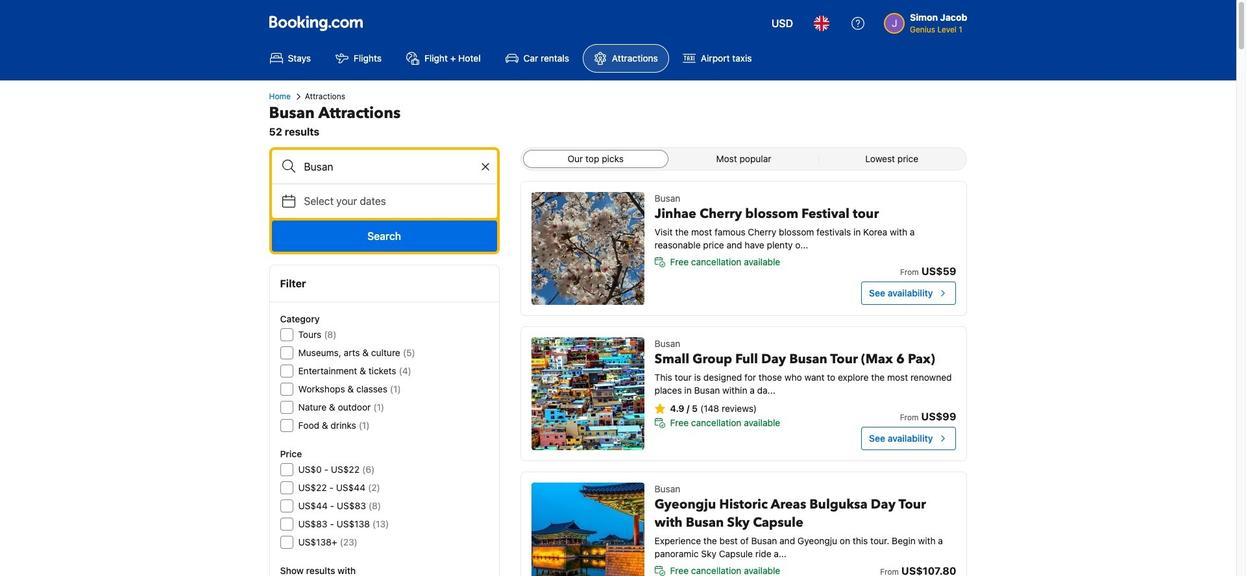Task type: describe. For each thing, give the bounding box(es) containing it.
your account menu simon jacob genius level 1 element
[[884, 6, 973, 36]]

gyeongju historic areas bulguksa day tour with busan sky capsule image
[[532, 483, 645, 577]]



Task type: locate. For each thing, give the bounding box(es) containing it.
booking.com image
[[269, 16, 363, 31]]

jinhae cherry blossom festival tour image
[[532, 192, 645, 305]]

small group full day busan tour (max 6 pax) image
[[532, 338, 645, 451]]

Where are you going? search field
[[272, 150, 497, 184]]



Task type: vqa. For each thing, say whether or not it's contained in the screenshot.
Booking.com image at the top left of the page
yes



